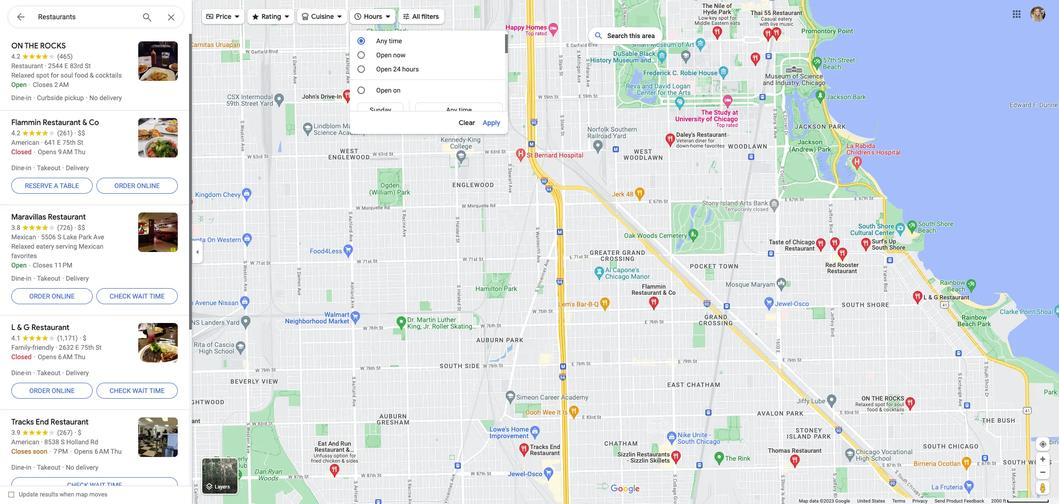 Task type: vqa. For each thing, say whether or not it's contained in the screenshot.


Task type: describe. For each thing, give the bounding box(es) containing it.
 hours
[[354, 11, 382, 21]]

order online for the middle check wait time link
[[29, 387, 75, 395]]


[[15, 10, 26, 24]]

open for open on
[[377, 87, 392, 94]]

hours
[[364, 12, 382, 21]]

2 vertical spatial check
[[67, 482, 88, 489]]

2 vertical spatial check wait time
[[67, 482, 122, 489]]


[[402, 11, 411, 21]]

reserve
[[25, 182, 52, 190]]

2000 ft
[[992, 499, 1007, 504]]

 all filters
[[402, 11, 439, 21]]

0 vertical spatial any
[[377, 37, 388, 45]]

when
[[60, 491, 74, 498]]

filters
[[422, 12, 439, 21]]

clear button
[[459, 117, 483, 128]]

wait for the middle check wait time link
[[132, 387, 148, 395]]

collapse side panel image
[[193, 247, 203, 257]]

search
[[608, 32, 628, 40]]

all
[[413, 12, 420, 21]]

terms button
[[893, 498, 906, 505]]

open for open 24 hours
[[377, 65, 392, 73]]

none field inside restaurants field
[[38, 11, 134, 23]]

apply
[[483, 119, 501, 127]]

ft
[[1004, 499, 1007, 504]]

cuisine
[[311, 12, 334, 21]]

open for open now
[[377, 51, 392, 59]]

privacy button
[[913, 498, 928, 505]]

any time inside radio
[[446, 106, 472, 114]]

this
[[630, 32, 641, 40]]

footer inside google maps element
[[800, 498, 992, 505]]

privacy
[[913, 499, 928, 504]]

on
[[394, 87, 401, 94]]

order for "order online" 'link' corresponding to the middle check wait time link
[[29, 387, 50, 395]]

Open now radio
[[358, 51, 365, 59]]

2 vertical spatial check wait time link
[[11, 474, 178, 497]]

Open on radio
[[358, 87, 365, 94]]

reserve a table link
[[11, 175, 93, 197]]

price button
[[202, 6, 245, 27]]

Any time radio
[[422, 105, 497, 115]]

 button
[[8, 6, 34, 30]]

order online link for the top check wait time link
[[11, 285, 93, 308]]

order for top "order online" 'link'
[[115, 182, 135, 190]]

time for the middle check wait time link
[[149, 387, 165, 395]]

a
[[54, 182, 58, 190]]

time for the bottom check wait time link
[[107, 482, 122, 489]]

online for the top check wait time link
[[52, 293, 75, 300]]

Open 24 hours radio
[[358, 65, 365, 73]]

2000 ft button
[[992, 499, 1050, 504]]

clear
[[459, 119, 476, 127]]

area
[[642, 32, 655, 40]]

now
[[394, 51, 406, 59]]

Sunday radio
[[364, 105, 398, 115]]

rating
[[262, 12, 281, 21]]

open now
[[377, 51, 406, 59]]

open on
[[377, 87, 401, 94]]

0 vertical spatial check wait time link
[[96, 285, 178, 308]]

zoom out image
[[1040, 469, 1047, 476]]

0 vertical spatial order online link
[[96, 175, 178, 197]]

states
[[872, 499, 886, 504]]

search this area button
[[589, 27, 663, 44]]

 rating
[[251, 11, 281, 21]]

send product feedback button
[[935, 498, 985, 505]]



Task type: locate. For each thing, give the bounding box(es) containing it.
united states button
[[858, 498, 886, 505]]

check wait time for "order online" 'link' corresponding to the middle check wait time link
[[110, 387, 165, 395]]

1 vertical spatial online
[[52, 293, 75, 300]]

check wait time for "order online" 'link' associated with the top check wait time link
[[110, 293, 165, 300]]

1 vertical spatial order online link
[[11, 285, 93, 308]]

footer
[[800, 498, 992, 505]]

24
[[394, 65, 401, 73]]

1 vertical spatial order online
[[29, 293, 75, 300]]

data
[[810, 499, 819, 504]]

google
[[836, 499, 851, 504]]

menu inside google maps element
[[350, 34, 509, 345]]

moves
[[89, 491, 108, 498]]

search this area
[[608, 32, 655, 40]]

online
[[137, 182, 160, 190], [52, 293, 75, 300], [52, 387, 75, 395]]

0 vertical spatial order online
[[115, 182, 160, 190]]

dialog inside google maps element
[[350, 34, 509, 345]]

map data ©2023 google
[[800, 499, 851, 504]]

2 vertical spatial online
[[52, 387, 75, 395]]

any
[[377, 37, 388, 45], [446, 106, 458, 114]]

united states
[[858, 499, 886, 504]]

zoom in image
[[1040, 456, 1047, 463]]

menu containing any time
[[350, 34, 509, 345]]

table
[[60, 182, 79, 190]]


[[354, 11, 362, 21]]

google maps element
[[0, 0, 1060, 505]]

any inside radio
[[446, 106, 458, 114]]

send
[[935, 499, 946, 504]]

wait
[[132, 293, 148, 300], [132, 387, 148, 395], [90, 482, 105, 489]]

open left 24
[[377, 65, 392, 73]]

dialog
[[350, 34, 509, 345]]

0 vertical spatial online
[[137, 182, 160, 190]]

0 vertical spatial wait
[[132, 293, 148, 300]]

2 vertical spatial order
[[29, 387, 50, 395]]

1 vertical spatial wait
[[132, 387, 148, 395]]

any time up open now
[[377, 37, 402, 45]]

time inside radio
[[459, 106, 472, 114]]

wait for the top check wait time link
[[132, 293, 148, 300]]

apply button
[[483, 117, 501, 128]]

open 24 hours
[[377, 65, 419, 73]]

price
[[216, 12, 232, 21]]

results for restaurants feed
[[0, 34, 192, 505]]

check for "order online" 'link' corresponding to the middle check wait time link
[[110, 387, 131, 395]]

show street view coverage image
[[1037, 481, 1051, 495]]

menu
[[350, 34, 509, 345]]

©2023
[[821, 499, 835, 504]]

send product feedback
[[935, 499, 985, 504]]

1 vertical spatial check wait time link
[[96, 380, 178, 402]]

wait for the bottom check wait time link
[[90, 482, 105, 489]]

1 vertical spatial check wait time
[[110, 387, 165, 395]]

 search field
[[8, 6, 184, 30]]

2000
[[992, 499, 1003, 504]]

united
[[858, 499, 871, 504]]

check wait time
[[110, 293, 165, 300], [110, 387, 165, 395], [67, 482, 122, 489]]

layers
[[215, 484, 230, 491]]

feedback
[[965, 499, 985, 504]]

1 horizontal spatial any
[[446, 106, 458, 114]]

1 vertical spatial open
[[377, 65, 392, 73]]

order online for the top check wait time link
[[29, 293, 75, 300]]

online for the middle check wait time link
[[52, 387, 75, 395]]

product
[[947, 499, 964, 504]]

reserve a table
[[25, 182, 79, 190]]

any time
[[377, 37, 402, 45], [446, 106, 472, 114]]

map
[[800, 499, 809, 504]]

check for "order online" 'link' associated with the top check wait time link
[[110, 293, 131, 300]]

hours
[[403, 65, 419, 73]]

0 vertical spatial check
[[110, 293, 131, 300]]

open left on
[[377, 87, 392, 94]]

2 vertical spatial open
[[377, 87, 392, 94]]

None field
[[38, 11, 134, 23]]

2 vertical spatial order online link
[[11, 380, 93, 402]]

order
[[115, 182, 135, 190], [29, 293, 50, 300], [29, 387, 50, 395]]

2 open from the top
[[377, 65, 392, 73]]

0 vertical spatial check wait time
[[110, 293, 165, 300]]

1 vertical spatial any time
[[446, 106, 472, 114]]

2 vertical spatial order online
[[29, 387, 75, 395]]

check
[[110, 293, 131, 300], [110, 387, 131, 395], [67, 482, 88, 489]]

order for "order online" 'link' associated with the top check wait time link
[[29, 293, 50, 300]]

any time up clear
[[446, 106, 472, 114]]

time for the top check wait time link
[[149, 293, 165, 300]]

terms
[[893, 499, 906, 504]]

map
[[76, 491, 88, 498]]

1 vertical spatial check
[[110, 387, 131, 395]]

3 open from the top
[[377, 87, 392, 94]]

results
[[40, 491, 58, 498]]

google account: michelle dermenjian  
(michelle.dermenjian@adept.ai) image
[[1031, 6, 1046, 21]]

Restaurants field
[[8, 6, 184, 29]]

dialog containing clear
[[350, 34, 509, 345]]

1 open from the top
[[377, 51, 392, 59]]

cuisine button
[[297, 6, 347, 27]]

footer containing map data ©2023 google
[[800, 498, 992, 505]]

order online link for the middle check wait time link
[[11, 380, 93, 402]]

1 vertical spatial order
[[29, 293, 50, 300]]


[[251, 11, 260, 21]]

Any time radio
[[358, 37, 365, 45]]

0 horizontal spatial any
[[377, 37, 388, 45]]

1 vertical spatial any
[[446, 106, 458, 114]]

show your location image
[[1040, 441, 1048, 449]]

Update results when map moves checkbox
[[8, 489, 108, 501]]

update results when map moves
[[19, 491, 108, 498]]

sunday
[[370, 106, 392, 114]]

open left now at top
[[377, 51, 392, 59]]

time
[[389, 37, 402, 45], [459, 106, 472, 114], [149, 293, 165, 300], [149, 387, 165, 395], [107, 482, 122, 489]]

1 horizontal spatial any time
[[446, 106, 472, 114]]

0 vertical spatial open
[[377, 51, 392, 59]]

0 vertical spatial any time
[[377, 37, 402, 45]]

order online
[[115, 182, 160, 190], [29, 293, 75, 300], [29, 387, 75, 395]]

2 vertical spatial wait
[[90, 482, 105, 489]]

update
[[19, 491, 38, 498]]

0 horizontal spatial any time
[[377, 37, 402, 45]]

order online link
[[96, 175, 178, 197], [11, 285, 93, 308], [11, 380, 93, 402]]

open
[[377, 51, 392, 59], [377, 65, 392, 73], [377, 87, 392, 94]]

0 vertical spatial order
[[115, 182, 135, 190]]

check wait time link
[[96, 285, 178, 308], [96, 380, 178, 402], [11, 474, 178, 497]]



